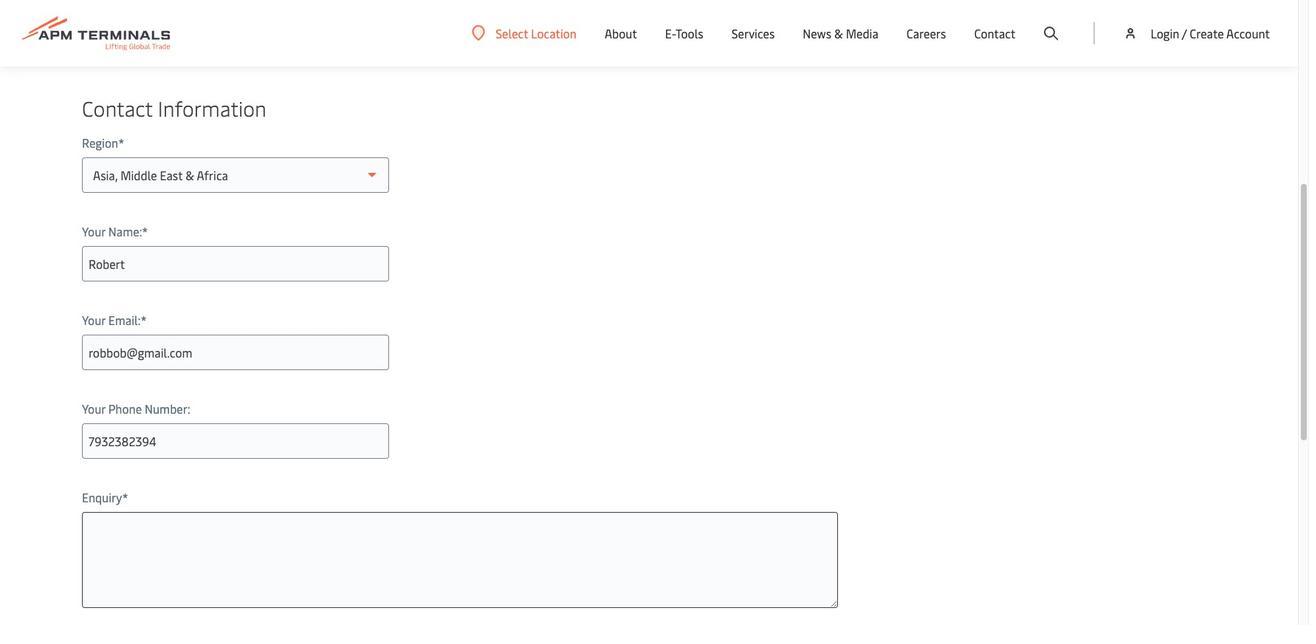 Task type: vqa. For each thing, say whether or not it's contained in the screenshot.
left YOU
no



Task type: locate. For each thing, give the bounding box(es) containing it.
1 vertical spatial your
[[82, 312, 106, 328]]

about
[[605, 25, 638, 41]]

below.
[[656, 47, 690, 63]]

officers
[[370, 47, 411, 63]]

email:
[[108, 312, 141, 328]]

2 your from the left
[[426, 47, 449, 63]]

region/time
[[452, 47, 515, 63]]

contact for contact information
[[82, 94, 153, 122]]

your right in
[[426, 47, 449, 63]]

contact right "careers"
[[975, 25, 1016, 41]]

your left name:
[[82, 223, 106, 239]]

1 horizontal spatial your
[[426, 47, 449, 63]]

your
[[198, 47, 221, 63], [426, 47, 449, 63]]

select location button
[[472, 25, 577, 41]]

e-
[[666, 25, 676, 41]]

0 horizontal spatial your
[[198, 47, 221, 63]]

Your Email: email field
[[82, 335, 389, 370]]

careers button
[[907, 0, 947, 66]]

zone,
[[518, 47, 545, 63]]

press
[[339, 47, 367, 63]]

0 horizontal spatial to
[[150, 47, 162, 63]]

2 vertical spatial your
[[82, 400, 106, 417]]

login / create account link
[[1124, 0, 1271, 66]]

use
[[585, 47, 604, 63]]

number:
[[145, 400, 190, 417]]

your right direct at the left top
[[198, 47, 221, 63]]

1 horizontal spatial contact
[[975, 25, 1016, 41]]

to right us
[[150, 47, 162, 63]]

enable
[[97, 47, 133, 63]]

phone
[[108, 400, 142, 417]]

news & media
[[803, 25, 879, 41]]

contact up region
[[82, 94, 153, 122]]

contact for contact
[[975, 25, 1016, 41]]

enquiry
[[82, 489, 122, 505]]

your
[[82, 223, 106, 239], [82, 312, 106, 328], [82, 400, 106, 417]]

services button
[[732, 0, 775, 66]]

services
[[732, 25, 775, 41]]

information
[[158, 94, 267, 122]]

name:
[[108, 223, 142, 239]]

about button
[[605, 0, 638, 66]]

0 horizontal spatial contact
[[82, 94, 153, 122]]

your for your name:
[[82, 223, 106, 239]]

form
[[627, 47, 653, 63]]

1 your from the top
[[82, 223, 106, 239]]

us
[[136, 47, 148, 63]]

to left available
[[275, 47, 286, 63]]

1 horizontal spatial to
[[275, 47, 286, 63]]

your left email:
[[82, 312, 106, 328]]

3 your from the top
[[82, 400, 106, 417]]

2 your from the top
[[82, 312, 106, 328]]

0 vertical spatial contact
[[975, 25, 1016, 41]]

your left phone
[[82, 400, 106, 417]]

contact
[[975, 25, 1016, 41], [82, 94, 153, 122]]

available
[[289, 47, 336, 63]]

select location
[[496, 25, 577, 41]]

e-tools
[[666, 25, 704, 41]]

0 vertical spatial your
[[82, 223, 106, 239]]

to
[[150, 47, 162, 63], [275, 47, 286, 63]]

e-tools button
[[666, 0, 704, 66]]

to
[[82, 47, 94, 63]]

1 vertical spatial contact
[[82, 94, 153, 122]]

1 to from the left
[[150, 47, 162, 63]]

enquiries
[[224, 47, 272, 63]]



Task type: describe. For each thing, give the bounding box(es) containing it.
news
[[803, 25, 832, 41]]

media
[[846, 25, 879, 41]]

/
[[1183, 25, 1188, 41]]

your phone number:
[[82, 400, 190, 417]]

your email:
[[82, 312, 141, 328]]

tools
[[676, 25, 704, 41]]

please
[[548, 47, 582, 63]]

account
[[1227, 25, 1271, 41]]

news & media button
[[803, 0, 879, 66]]

create
[[1191, 25, 1225, 41]]

your name:
[[82, 223, 142, 239]]

2 to from the left
[[275, 47, 286, 63]]

select
[[496, 25, 529, 41]]

your for your phone number:
[[82, 400, 106, 417]]

1 your from the left
[[198, 47, 221, 63]]

Your Name: text field
[[82, 246, 389, 282]]

location
[[531, 25, 577, 41]]

careers
[[907, 25, 947, 41]]

your for your email:
[[82, 312, 106, 328]]

direct
[[165, 47, 195, 63]]

contact information
[[82, 94, 267, 122]]

Enquiry text field
[[82, 512, 839, 608]]

login
[[1151, 25, 1180, 41]]

region
[[82, 134, 118, 151]]

the
[[606, 47, 624, 63]]

login / create account
[[1151, 25, 1271, 41]]

contact button
[[975, 0, 1016, 66]]

to enable us to direct your enquiries to available press officers in your region/time zone, please use the form below.
[[82, 47, 690, 63]]

Your Phone Number: telephone field
[[82, 423, 389, 459]]

&
[[835, 25, 844, 41]]

in
[[414, 47, 423, 63]]



